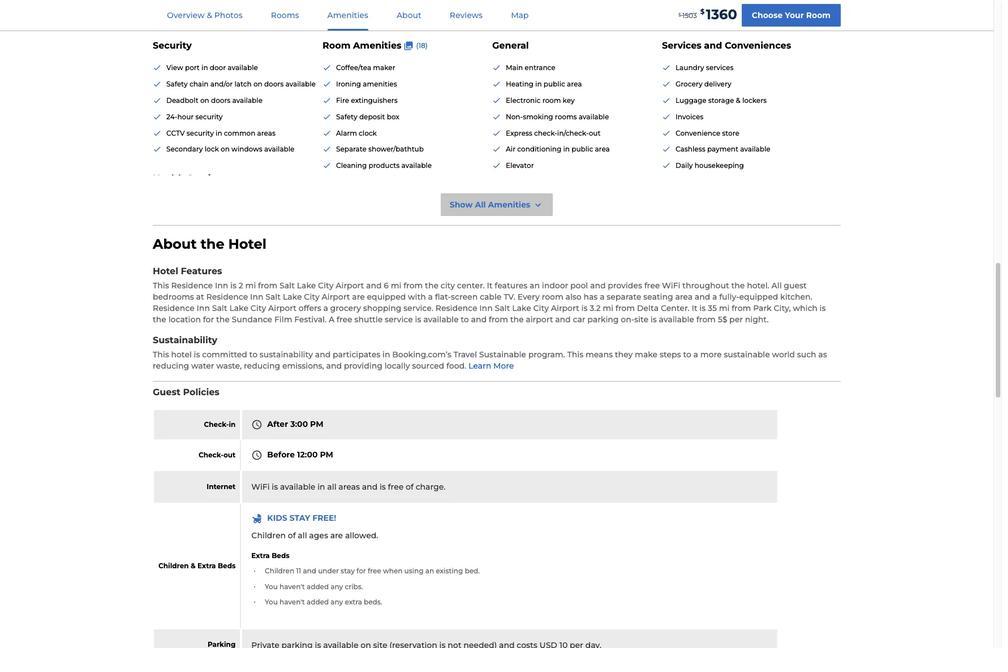Task type: vqa. For each thing, say whether or not it's contained in the screenshot.
belvedere hotel
no



Task type: locate. For each thing, give the bounding box(es) containing it.
0 vertical spatial &
[[207, 10, 212, 20]]

city
[[441, 281, 455, 291]]

and down "participates"
[[326, 361, 342, 371]]

safety for safety deposit box
[[336, 112, 358, 121]]

1 horizontal spatial $
[[701, 7, 705, 16]]

a left flat-
[[428, 292, 433, 302]]

available down shower/bathtub at top left
[[402, 161, 432, 170]]

is left "charge."
[[380, 482, 386, 493]]

0 vertical spatial areas
[[257, 129, 276, 137]]

airport
[[336, 281, 364, 291], [322, 292, 350, 302], [268, 303, 297, 314], [551, 303, 579, 314]]

1 vertical spatial about
[[153, 236, 197, 252]]

0 vertical spatial extra
[[252, 552, 270, 561]]

1503
[[682, 11, 697, 20]]

out up the air conditioning in public area
[[589, 129, 601, 137]]

all
[[327, 482, 337, 493], [298, 531, 307, 541]]

0 horizontal spatial for
[[203, 315, 214, 325]]

any for extra
[[331, 598, 343, 607]]

wifi up kids at the left bottom
[[252, 482, 270, 493]]

the left location
[[153, 315, 166, 325]]

any
[[331, 583, 343, 591], [331, 598, 343, 607]]

check- up check-out
[[204, 420, 229, 429]]

store
[[722, 129, 740, 137]]

pm right 12:00
[[320, 450, 333, 460]]

1 vertical spatial areas
[[339, 482, 360, 493]]

they
[[615, 350, 633, 360]]

this left "hotel"
[[153, 350, 169, 360]]

1 vertical spatial doors
[[211, 96, 231, 105]]

1 vertical spatial hotel
[[153, 266, 178, 277]]

hotel.
[[747, 281, 770, 291]]

1 horizontal spatial on
[[221, 145, 230, 154]]

0 vertical spatial area
[[567, 80, 582, 88]]

0 vertical spatial all
[[327, 482, 337, 493]]

luggage
[[676, 96, 707, 105]]

check- for before 12:00 pm
[[199, 451, 224, 460]]

reducing down "hotel"
[[153, 361, 189, 371]]

added for cribs.
[[307, 583, 329, 591]]

throughout
[[683, 281, 729, 291]]

security down deadbolt on doors available at left
[[196, 112, 223, 121]]

in
[[202, 64, 208, 72], [536, 80, 542, 88], [216, 129, 222, 137], [563, 145, 570, 154], [383, 350, 390, 360], [229, 420, 236, 429], [318, 482, 325, 493]]

in up lock
[[216, 129, 222, 137]]

map button
[[498, 1, 542, 31]]

any left cribs.
[[331, 583, 343, 591]]

all up free!
[[327, 482, 337, 493]]

doors down 'and/or' on the left of the page
[[211, 96, 231, 105]]

in/check-
[[557, 129, 589, 137]]

0 vertical spatial room
[[806, 10, 831, 20]]

wifi up seating at right
[[662, 281, 681, 291]]

0 horizontal spatial doors
[[211, 96, 231, 105]]

about inside button
[[397, 10, 422, 20]]

0 vertical spatial doors
[[264, 80, 284, 88]]

areas
[[257, 129, 276, 137], [339, 482, 360, 493]]

0 vertical spatial services
[[662, 40, 702, 51]]

free inside wifi is available in all areas and is free of charge. row
[[388, 482, 404, 493]]

your
[[785, 10, 804, 20]]

beds
[[272, 552, 290, 561], [218, 562, 236, 570]]

all left ages
[[298, 531, 307, 541]]

haven't down you haven't added any cribs.
[[280, 598, 305, 607]]

2 reducing from the left
[[244, 361, 280, 371]]

1 any from the top
[[331, 583, 343, 591]]

0 horizontal spatial all
[[298, 531, 307, 541]]

to inside hotel features this residence inn is 2 mi from salt lake city airport and 6 mi from the city center. it features an indoor pool and provides free wifi throughout the hotel. all guest bedrooms at residence inn salt lake city airport are equipped with a flat-screen cable tv. every room also has a separate seating area and a fully-equipped kitchen. residence inn salt lake city airport offers a grocery shopping service. residence inn salt lake city airport is 3.2 mi from delta center. it is 35 mi from park city, which is the location for the sundance film festival. a free shuttle service is available to and from the airport and car parking on-site is available from 5$ per night.
[[461, 315, 469, 325]]

using
[[404, 567, 424, 576]]

1 vertical spatial room
[[323, 40, 351, 51]]

center.
[[457, 281, 485, 291]]

kids
[[267, 514, 287, 524]]

pm inside 'row'
[[310, 420, 324, 430]]

tab list
[[153, 0, 543, 31]]

0 vertical spatial room
[[543, 96, 561, 105]]

0 horizontal spatial are
[[330, 531, 343, 541]]

mi up parking
[[603, 303, 614, 314]]

5$
[[718, 315, 728, 325]]

0 horizontal spatial of
[[288, 531, 296, 541]]

waste,
[[216, 361, 242, 371]]

it left 35
[[692, 303, 698, 314]]

0 vertical spatial haven't
[[280, 583, 305, 591]]

1 horizontal spatial areas
[[339, 482, 360, 493]]

mi
[[245, 281, 256, 291], [391, 281, 402, 291], [603, 303, 614, 314], [719, 303, 730, 314]]

it up 'cable'
[[487, 281, 493, 291]]

added for extra
[[307, 598, 329, 607]]

haven't down 11
[[280, 583, 305, 591]]

available up stay
[[280, 482, 316, 493]]

cctv security in common areas
[[166, 129, 276, 137]]

hotel up "bedrooms" in the left top of the page
[[153, 266, 178, 277]]

products
[[369, 161, 400, 170]]

0 horizontal spatial beds
[[218, 562, 236, 570]]

learn more button
[[469, 361, 514, 372]]

you for you haven't added any cribs.
[[265, 583, 278, 591]]

2 row from the top
[[154, 630, 779, 649]]

2 horizontal spatial &
[[736, 96, 741, 105]]

service
[[385, 315, 413, 325]]

about up (18) "button"
[[397, 10, 422, 20]]

services down lock
[[187, 173, 227, 184]]

children
[[252, 531, 286, 541], [158, 562, 189, 570], [265, 567, 294, 576]]

an
[[530, 281, 540, 291], [426, 567, 434, 576]]

2 you from the top
[[265, 598, 278, 607]]

area down express check-in/check-out
[[595, 145, 610, 154]]

is
[[230, 281, 237, 291], [582, 303, 588, 314], [700, 303, 706, 314], [820, 303, 826, 314], [415, 315, 421, 325], [651, 315, 657, 325], [194, 350, 200, 360], [272, 482, 278, 493], [380, 482, 386, 493]]

as
[[819, 350, 827, 360]]

inn left 2 on the top
[[215, 281, 228, 291]]

wifi is available in all areas and is free of charge. row
[[154, 472, 779, 503]]

check- inside the after 3:00 pm 'row'
[[204, 420, 229, 429]]

0 vertical spatial of
[[406, 482, 414, 493]]

0 horizontal spatial safety
[[166, 80, 188, 88]]

is inside this hotel is committed to sustainability and participates in booking.com's travel sustainable program. this means they make steps to a more sustainable world such as reducing water waste, reducing emissions, and providing locally sourced food.
[[194, 350, 200, 360]]

safety down view
[[166, 80, 188, 88]]

0 horizontal spatial wifi
[[252, 482, 270, 493]]

2 vertical spatial area
[[676, 292, 693, 302]]

and/or
[[210, 80, 233, 88]]

to down screen
[[461, 315, 469, 325]]

tab list containing overview & photos
[[153, 0, 543, 31]]

hotel features this residence inn is 2 mi from salt lake city airport and 6 mi from the city center. it features an indoor pool and provides free wifi throughout the hotel. all guest bedrooms at residence inn salt lake city airport are equipped with a flat-screen cable tv. every room also has a separate seating area and a fully-equipped kitchen. residence inn salt lake city airport offers a grocery shopping service. residence inn salt lake city airport is 3.2 mi from delta center. it is 35 mi from park city, which is the location for the sundance film festival. a free shuttle service is available to and from the airport and car parking on-site is available from 5$ per night.
[[153, 266, 826, 325]]

available right payment
[[740, 145, 771, 154]]

1 vertical spatial added
[[307, 598, 329, 607]]

& inside button
[[207, 10, 212, 20]]

1 vertical spatial out
[[224, 451, 236, 460]]

area up key
[[567, 80, 582, 88]]

added up you haven't added any extra beds.
[[307, 583, 329, 591]]

& inside 'row group'
[[191, 562, 196, 570]]

and up the services
[[704, 40, 722, 51]]

0 vertical spatial you
[[265, 583, 278, 591]]

room
[[543, 96, 561, 105], [542, 292, 564, 302]]

1 horizontal spatial about
[[397, 10, 422, 20]]

0 vertical spatial safety
[[166, 80, 188, 88]]

equipped
[[367, 292, 406, 302], [740, 292, 778, 302]]

public up electronic room key
[[544, 80, 565, 88]]

1 vertical spatial public
[[572, 145, 593, 154]]

for inside hotel features this residence inn is 2 mi from salt lake city airport and 6 mi from the city center. it features an indoor pool and provides free wifi throughout the hotel. all guest bedrooms at residence inn salt lake city airport are equipped with a flat-screen cable tv. every room also has a separate seating area and a fully-equipped kitchen. residence inn salt lake city airport offers a grocery shopping service. residence inn salt lake city airport is 3.2 mi from delta center. it is 35 mi from park city, which is the location for the sundance film festival. a free shuttle service is available to and from the airport and car parking on-site is available from 5$ per night.
[[203, 315, 214, 325]]

cribs.
[[345, 583, 363, 591]]

0 horizontal spatial to
[[249, 350, 258, 360]]

0 vertical spatial pm
[[310, 420, 324, 430]]

1 added from the top
[[307, 583, 329, 591]]

1 horizontal spatial hotel
[[228, 236, 267, 252]]

in up locally
[[383, 350, 390, 360]]

& for overview & photos
[[207, 10, 212, 20]]

features
[[495, 281, 528, 291]]

bed.
[[465, 567, 480, 576]]

1 horizontal spatial an
[[530, 281, 540, 291]]

1 vertical spatial row
[[154, 630, 779, 649]]

check-out
[[199, 451, 236, 460]]

1 haven't from the top
[[280, 583, 305, 591]]

committed
[[202, 350, 247, 360]]

is left 2 on the top
[[230, 281, 237, 291]]

0 vertical spatial row
[[154, 504, 779, 629]]

you
[[265, 583, 278, 591], [265, 598, 278, 607]]

1 vertical spatial an
[[426, 567, 434, 576]]

secondary lock on windows available
[[166, 145, 295, 154]]

tv.
[[504, 292, 516, 302]]

non-
[[506, 112, 523, 121]]

amenities button
[[314, 1, 382, 31]]

0 horizontal spatial equipped
[[367, 292, 406, 302]]

area up center.
[[676, 292, 693, 302]]

0 vertical spatial on
[[254, 80, 262, 88]]

pm inside row
[[320, 450, 333, 460]]

from up per
[[732, 303, 751, 314]]

row
[[154, 504, 779, 629], [154, 630, 779, 649]]

guest
[[784, 281, 807, 291]]

areas inside row
[[339, 482, 360, 493]]

$ left 1503
[[679, 12, 681, 18]]

from down separate
[[616, 303, 635, 314]]

out down check-in on the bottom of page
[[224, 451, 236, 460]]

residence up at in the top of the page
[[171, 281, 213, 291]]

0 vertical spatial any
[[331, 583, 343, 591]]

amenities
[[363, 80, 397, 88]]

this
[[153, 281, 169, 291], [153, 350, 169, 360], [567, 350, 584, 360]]

1 vertical spatial safety
[[336, 112, 358, 121]]

2 horizontal spatial area
[[676, 292, 693, 302]]

check- down check-in on the bottom of page
[[199, 451, 224, 460]]

1 horizontal spatial to
[[461, 315, 469, 325]]

0 horizontal spatial &
[[191, 562, 196, 570]]

room down the indoor
[[542, 292, 564, 302]]

1 vertical spatial it
[[692, 303, 698, 314]]

haven't for you haven't added any extra beds.
[[280, 598, 305, 607]]

is up water on the bottom
[[194, 350, 200, 360]]

services up laundry
[[662, 40, 702, 51]]

doors right latch
[[264, 80, 284, 88]]

room left key
[[543, 96, 561, 105]]

in inside wifi is available in all areas and is free of charge. row
[[318, 482, 325, 493]]

1 vertical spatial security
[[187, 129, 214, 137]]

housekeeping
[[695, 161, 744, 170]]

2 added from the top
[[307, 598, 329, 607]]

0 horizontal spatial all
[[475, 200, 486, 210]]

0 horizontal spatial an
[[426, 567, 434, 576]]

0 vertical spatial check-
[[204, 420, 229, 429]]

0 vertical spatial wifi
[[662, 281, 681, 291]]

allowed.
[[345, 531, 378, 541]]

doors
[[264, 80, 284, 88], [211, 96, 231, 105]]

row group
[[154, 411, 779, 649]]

0 vertical spatial public
[[544, 80, 565, 88]]

fire
[[336, 96, 349, 105]]

this left means in the right of the page
[[567, 350, 584, 360]]

available up latch
[[228, 64, 258, 72]]

0 vertical spatial out
[[589, 129, 601, 137]]

any left extra
[[331, 598, 343, 607]]

1 vertical spatial pm
[[320, 450, 333, 460]]

&
[[207, 10, 212, 20], [736, 96, 741, 105], [191, 562, 196, 570]]

a left more
[[694, 350, 698, 360]]

2 haven't from the top
[[280, 598, 305, 607]]

after 3:00 pm row
[[154, 411, 779, 440]]

an inside 'row group'
[[426, 567, 434, 576]]

1 horizontal spatial all
[[772, 281, 782, 291]]

0 horizontal spatial public
[[544, 80, 565, 88]]

0 horizontal spatial out
[[224, 451, 236, 460]]

1 reducing from the left
[[153, 361, 189, 371]]

map
[[511, 10, 529, 20]]

door
[[210, 64, 226, 72]]

0 vertical spatial it
[[487, 281, 493, 291]]

1 horizontal spatial &
[[207, 10, 212, 20]]

park
[[753, 303, 772, 314]]

to right committed
[[249, 350, 258, 360]]

1 horizontal spatial reducing
[[244, 361, 280, 371]]

2 any from the top
[[331, 598, 343, 607]]

on right latch
[[254, 80, 262, 88]]

room
[[806, 10, 831, 20], [323, 40, 351, 51]]

check- for after 3:00 pm
[[204, 420, 229, 429]]

smoking
[[523, 112, 553, 121]]

and up allowed.
[[362, 482, 378, 493]]

hour
[[177, 112, 194, 121]]

& for children & extra beds
[[191, 562, 196, 570]]

means
[[586, 350, 613, 360]]

pm for before 12:00 pm
[[320, 450, 333, 460]]

1 vertical spatial are
[[330, 531, 343, 541]]

for right stay
[[357, 567, 366, 576]]

wifi inside row
[[252, 482, 270, 493]]

1 vertical spatial all
[[772, 281, 782, 291]]

residence
[[171, 281, 213, 291], [206, 292, 248, 302], [153, 303, 195, 314], [436, 303, 477, 314]]

1 vertical spatial beds
[[218, 562, 236, 570]]

1 vertical spatial of
[[288, 531, 296, 541]]

equipped down hotel.
[[740, 292, 778, 302]]

0 vertical spatial about
[[397, 10, 422, 20]]

1 vertical spatial you
[[265, 598, 278, 607]]

lockers
[[743, 96, 767, 105]]

are inside hotel features this residence inn is 2 mi from salt lake city airport and 6 mi from the city center. it features an indoor pool and provides free wifi throughout the hotel. all guest bedrooms at residence inn salt lake city airport are equipped with a flat-screen cable tv. every room also has a separate seating area and a fully-equipped kitchen. residence inn salt lake city airport offers a grocery shopping service. residence inn salt lake city airport is 3.2 mi from delta center. it is 35 mi from park city, which is the location for the sundance film festival. a free shuttle service is available to and from the airport and car parking on-site is available from 5$ per night.
[[352, 292, 365, 302]]

locally
[[385, 361, 410, 371]]

1 horizontal spatial of
[[406, 482, 414, 493]]

row group containing after 3:00 pm
[[154, 411, 779, 649]]

a
[[428, 292, 433, 302], [600, 292, 605, 302], [713, 292, 717, 302], [323, 303, 328, 314], [694, 350, 698, 360]]

2 horizontal spatial on
[[254, 80, 262, 88]]

the up features
[[201, 236, 225, 252]]

1 vertical spatial services
[[187, 173, 227, 184]]

rooms
[[555, 112, 577, 121]]

1 vertical spatial haven't
[[280, 598, 305, 607]]

and right 11
[[303, 567, 316, 576]]

0 vertical spatial for
[[203, 315, 214, 325]]

in up check-out
[[229, 420, 236, 429]]

about up features
[[153, 236, 197, 252]]

hotel inside hotel features this residence inn is 2 mi from salt lake city airport and 6 mi from the city center. it features an indoor pool and provides free wifi throughout the hotel. all guest bedrooms at residence inn salt lake city airport are equipped with a flat-screen cable tv. every room also has a separate seating area and a fully-equipped kitchen. residence inn salt lake city airport offers a grocery shopping service. residence inn salt lake city airport is 3.2 mi from delta center. it is 35 mi from park city, which is the location for the sundance film festival. a free shuttle service is available to and from the airport and car parking on-site is available from 5$ per night.
[[153, 266, 178, 277]]

room right your at the right of page
[[806, 10, 831, 20]]

0 vertical spatial added
[[307, 583, 329, 591]]

any for cribs.
[[331, 583, 343, 591]]

safety deposit box
[[336, 112, 400, 121]]

areas up windows
[[257, 129, 276, 137]]

daily
[[676, 161, 693, 170]]

offers
[[299, 303, 321, 314]]

added
[[307, 583, 329, 591], [307, 598, 329, 607]]

1 horizontal spatial public
[[572, 145, 593, 154]]

and inside row
[[362, 482, 378, 493]]

out inside before 12:00 pm row
[[224, 451, 236, 460]]

all
[[475, 200, 486, 210], [772, 281, 782, 291]]

room up coffee/tea
[[323, 40, 351, 51]]

1 horizontal spatial safety
[[336, 112, 358, 121]]

has
[[584, 292, 598, 302]]

services and conveniences
[[662, 40, 791, 51]]

1 row from the top
[[154, 504, 779, 629]]

every
[[518, 292, 540, 302]]

0 horizontal spatial extra
[[198, 562, 216, 570]]

sustainable
[[724, 350, 770, 360]]

for right location
[[203, 315, 214, 325]]

1 vertical spatial extra
[[198, 562, 216, 570]]

1 horizontal spatial for
[[357, 567, 366, 576]]

0 horizontal spatial on
[[200, 96, 209, 105]]

public down in/check-
[[572, 145, 593, 154]]

wifi inside hotel features this residence inn is 2 mi from salt lake city airport and 6 mi from the city center. it features an indoor pool and provides free wifi throughout the hotel. all guest bedrooms at residence inn salt lake city airport are equipped with a flat-screen cable tv. every room also has a separate seating area and a fully-equipped kitchen. residence inn salt lake city airport offers a grocery shopping service. residence inn salt lake city airport is 3.2 mi from delta center. it is 35 mi from park city, which is the location for the sundance film festival. a free shuttle service is available to and from the airport and car parking on-site is available from 5$ per night.
[[662, 281, 681, 291]]

travel
[[454, 350, 477, 360]]

when
[[383, 567, 403, 576]]

equipped down 6
[[367, 292, 406, 302]]

is left 35
[[700, 303, 706, 314]]

added down you haven't added any cribs.
[[307, 598, 329, 607]]

0 horizontal spatial it
[[487, 281, 493, 291]]

1 horizontal spatial beds
[[272, 552, 290, 561]]

1 horizontal spatial area
[[595, 145, 610, 154]]

0 vertical spatial an
[[530, 281, 540, 291]]

is up kids at the left bottom
[[272, 482, 278, 493]]

1 you from the top
[[265, 583, 278, 591]]

all right show
[[475, 200, 486, 210]]

$ right 1503
[[701, 7, 705, 16]]

more
[[701, 350, 722, 360]]

pm right "3:00"
[[310, 420, 324, 430]]

of left "charge."
[[406, 482, 414, 493]]

0 vertical spatial are
[[352, 292, 365, 302]]

haven't for you haven't added any cribs.
[[280, 583, 305, 591]]

are right ages
[[330, 531, 343, 541]]

1 horizontal spatial equipped
[[740, 292, 778, 302]]

0 horizontal spatial reducing
[[153, 361, 189, 371]]

security down the 24-hour security
[[187, 129, 214, 137]]

is right which
[[820, 303, 826, 314]]

flat-
[[435, 292, 451, 302]]

1 equipped from the left
[[367, 292, 406, 302]]

are up grocery
[[352, 292, 365, 302]]

internet
[[207, 483, 236, 491]]

check- inside before 12:00 pm row
[[199, 451, 224, 460]]

0 vertical spatial all
[[475, 200, 486, 210]]

0 horizontal spatial $
[[679, 12, 681, 18]]



Task type: describe. For each thing, give the bounding box(es) containing it.
residence down 2 on the top
[[206, 292, 248, 302]]

wifi is available in all areas and is free of charge.
[[252, 482, 446, 493]]

and up emissions,
[[315, 350, 331, 360]]

row containing kids stay free!
[[154, 504, 779, 629]]

3:00
[[290, 420, 308, 430]]

24-hour security
[[166, 112, 223, 121]]

0 horizontal spatial services
[[187, 173, 227, 184]]

available left the ironing
[[286, 80, 316, 88]]

this inside hotel features this residence inn is 2 mi from salt lake city airport and 6 mi from the city center. it features an indoor pool and provides free wifi throughout the hotel. all guest bedrooms at residence inn salt lake city airport are equipped with a flat-screen cable tv. every room also has a separate seating area and a fully-equipped kitchen. residence inn salt lake city airport offers a grocery shopping service. residence inn salt lake city airport is 3.2 mi from delta center. it is 35 mi from park city, which is the location for the sundance film festival. a free shuttle service is available to and from the airport and car parking on-site is available from 5$ per night.
[[153, 281, 169, 291]]

amenities up room amenities
[[327, 10, 368, 20]]

program.
[[528, 350, 565, 360]]

inn down 'cable'
[[480, 303, 493, 314]]

reviews button
[[436, 1, 496, 31]]

after
[[267, 420, 288, 430]]

and left car
[[555, 315, 571, 325]]

a inside this hotel is committed to sustainability and participates in booking.com's travel sustainable program. this means they make steps to a more sustainable world such as reducing water waste, reducing emissions, and providing locally sourced food.
[[694, 350, 698, 360]]

deadbolt
[[166, 96, 199, 105]]

show all amenities
[[450, 200, 531, 210]]

a
[[329, 315, 335, 325]]

all inside row
[[327, 482, 337, 493]]

view
[[166, 64, 183, 72]]

convenience
[[676, 129, 721, 137]]

about for about the hotel
[[153, 236, 197, 252]]

the up flat-
[[425, 281, 439, 291]]

free down grocery
[[337, 315, 352, 325]]

from down 35
[[697, 315, 716, 325]]

kitchen.
[[781, 292, 813, 302]]

you haven't added any extra beds.
[[265, 598, 382, 607]]

entrance
[[525, 64, 556, 72]]

0 vertical spatial beds
[[272, 552, 290, 561]]

under
[[318, 567, 339, 576]]

services
[[706, 64, 734, 72]]

show all amenities button
[[441, 194, 553, 216]]

residence down "bedrooms" in the left top of the page
[[153, 303, 195, 314]]

0 horizontal spatial area
[[567, 80, 582, 88]]

choose your room
[[752, 10, 831, 20]]

is left 3.2
[[582, 303, 588, 314]]

extra beds
[[252, 552, 290, 561]]

1 horizontal spatial doors
[[264, 80, 284, 88]]

photos
[[214, 10, 243, 20]]

0 vertical spatial hotel
[[228, 236, 267, 252]]

secondary
[[166, 145, 203, 154]]

city,
[[774, 303, 791, 314]]

area inside hotel features this residence inn is 2 mi from salt lake city airport and 6 mi from the city center. it features an indoor pool and provides free wifi throughout the hotel. all guest bedrooms at residence inn salt lake city airport are equipped with a flat-screen cable tv. every room also has a separate seating area and a fully-equipped kitchen. residence inn salt lake city airport offers a grocery shopping service. residence inn salt lake city airport is 3.2 mi from delta center. it is 35 mi from park city, which is the location for the sundance film festival. a free shuttle service is available to and from the airport and car parking on-site is available from 5$ per night.
[[676, 292, 693, 302]]

is down service.
[[415, 315, 421, 325]]

you for you haven't added any extra beds.
[[265, 598, 278, 607]]

film
[[274, 315, 292, 325]]

children for children & extra beds
[[158, 562, 189, 570]]

coffee/tea maker
[[336, 64, 395, 72]]

1 vertical spatial &
[[736, 96, 741, 105]]

about button
[[383, 1, 435, 31]]

elevator
[[506, 161, 534, 170]]

after 3:00 pm
[[267, 420, 324, 430]]

(18)
[[416, 41, 428, 50]]

amenities up security
[[153, 13, 225, 29]]

1360
[[706, 6, 737, 22]]

free left when
[[368, 567, 381, 576]]

0 vertical spatial security
[[196, 112, 223, 121]]

is right site
[[651, 315, 657, 325]]

in inside the after 3:00 pm 'row'
[[229, 420, 236, 429]]

available inside row
[[280, 482, 316, 493]]

2 vertical spatial on
[[221, 145, 230, 154]]

inn up sundance
[[250, 292, 263, 302]]

a right offers at top
[[323, 303, 328, 314]]

and down 'cable'
[[471, 315, 487, 325]]

mi up "5$"
[[719, 303, 730, 314]]

maker
[[373, 64, 395, 72]]

a up 35
[[713, 292, 717, 302]]

room inside hotel features this residence inn is 2 mi from salt lake city airport and 6 mi from the city center. it features an indoor pool and provides free wifi throughout the hotel. all guest bedrooms at residence inn salt lake city airport are equipped with a flat-screen cable tv. every room also has a separate seating area and a fully-equipped kitchen. residence inn salt lake city airport offers a grocery shopping service. residence inn salt lake city airport is 3.2 mi from delta center. it is 35 mi from park city, which is the location for the sundance film festival. a free shuttle service is available to and from the airport and car parking on-site is available from 5$ per night.
[[542, 292, 564, 302]]

also
[[566, 292, 582, 302]]

luggage storage & lockers
[[676, 96, 767, 105]]

and down throughout
[[695, 292, 711, 302]]

night.
[[745, 315, 769, 325]]

free up seating at right
[[645, 281, 660, 291]]

from down 'cable'
[[489, 315, 508, 325]]

safety for safety chain and/or latch on doors available
[[166, 80, 188, 88]]

inn down at in the top of the page
[[197, 303, 210, 314]]

non-smoking rooms available
[[506, 112, 609, 121]]

cable
[[480, 292, 502, 302]]

from up with
[[404, 281, 423, 291]]

grocery
[[676, 80, 703, 88]]

clock
[[359, 129, 377, 137]]

from right 2 on the top
[[258, 281, 278, 291]]

alarm
[[336, 129, 357, 137]]

more
[[494, 361, 514, 371]]

available right windows
[[264, 145, 295, 154]]

1 horizontal spatial extra
[[252, 552, 270, 561]]

available down latch
[[232, 96, 263, 105]]

available down flat-
[[423, 315, 459, 325]]

show
[[450, 200, 473, 210]]

laundry
[[676, 64, 704, 72]]

on-
[[621, 315, 635, 325]]

provides
[[608, 281, 642, 291]]

grocery delivery
[[676, 80, 732, 88]]

kids stay free!
[[267, 514, 336, 524]]

about for about
[[397, 10, 422, 20]]

and left 6
[[366, 281, 382, 291]]

main
[[506, 64, 523, 72]]

existing
[[436, 567, 463, 576]]

1 horizontal spatial out
[[589, 129, 601, 137]]

pool
[[571, 281, 588, 291]]

and up the has
[[590, 281, 606, 291]]

festival.
[[294, 315, 327, 325]]

12:00
[[297, 450, 318, 460]]

children for children 11 and under stay for free when using an existing bed.
[[265, 567, 294, 576]]

main entrance
[[506, 64, 556, 72]]

1 vertical spatial on
[[200, 96, 209, 105]]

mi right 6
[[391, 281, 402, 291]]

heating
[[506, 80, 534, 88]]

common
[[224, 129, 255, 137]]

heating in public area
[[506, 80, 582, 88]]

2 horizontal spatial to
[[683, 350, 692, 360]]

key
[[563, 96, 575, 105]]

1 vertical spatial for
[[357, 567, 366, 576]]

in inside this hotel is committed to sustainability and participates in booking.com's travel sustainable program. this means they make steps to a more sustainable world such as reducing water waste, reducing emissions, and providing locally sourced food.
[[383, 350, 390, 360]]

ironing
[[336, 80, 361, 88]]

health
[[153, 173, 185, 184]]

all inside button
[[475, 200, 486, 210]]

convenience store
[[676, 129, 740, 137]]

stay
[[290, 514, 310, 524]]

6
[[384, 281, 389, 291]]

choose your room button
[[742, 4, 841, 27]]

before 12:00 pm
[[267, 450, 333, 460]]

room inside "button"
[[806, 10, 831, 20]]

learn more
[[469, 361, 514, 371]]

latch
[[235, 80, 252, 88]]

the up fully-
[[732, 281, 745, 291]]

cctv
[[166, 129, 185, 137]]

separate
[[607, 292, 641, 302]]

booking.com's
[[392, 350, 452, 360]]

residence down screen
[[436, 303, 477, 314]]

pm for after 3:00 pm
[[310, 420, 324, 430]]

amenities down elevator
[[488, 200, 531, 210]]

children for children of all ages are allowed.
[[252, 531, 286, 541]]

are inside 'row group'
[[330, 531, 343, 541]]

mi right 2 on the top
[[245, 281, 256, 291]]

2
[[239, 281, 243, 291]]

ironing amenities
[[336, 80, 397, 88]]

extra
[[345, 598, 362, 607]]

an inside hotel features this residence inn is 2 mi from salt lake city airport and 6 mi from the city center. it features an indoor pool and provides free wifi throughout the hotel. all guest bedrooms at residence inn salt lake city airport are equipped with a flat-screen cable tv. every room also has a separate seating area and a fully-equipped kitchen. residence inn salt lake city airport offers a grocery shopping service. residence inn salt lake city airport is 3.2 mi from delta center. it is 35 mi from park city, which is the location for the sundance film festival. a free shuttle service is available to and from the airport and car parking on-site is available from 5$ per night.
[[530, 281, 540, 291]]

0 horizontal spatial areas
[[257, 129, 276, 137]]

available down center.
[[659, 315, 694, 325]]

0 horizontal spatial room
[[323, 40, 351, 51]]

emissions,
[[282, 361, 324, 371]]

ages
[[309, 531, 328, 541]]

features
[[181, 266, 222, 277]]

alarm clock
[[336, 129, 377, 137]]

the left sundance
[[216, 315, 230, 325]]

overview
[[167, 10, 205, 20]]

of inside wifi is available in all areas and is free of charge. row
[[406, 482, 414, 493]]

payment
[[707, 145, 739, 154]]

the left airport
[[510, 315, 524, 325]]

cleaning
[[336, 161, 367, 170]]

rooms button
[[257, 1, 313, 31]]

in down in/check-
[[563, 145, 570, 154]]

shopping
[[363, 303, 402, 314]]

guest
[[153, 387, 180, 398]]

1 horizontal spatial services
[[662, 40, 702, 51]]

lock
[[205, 145, 219, 154]]

in right 'port'
[[202, 64, 208, 72]]

available up in/check-
[[579, 112, 609, 121]]

amenities up maker
[[353, 40, 402, 51]]

a right the has
[[600, 292, 605, 302]]

in down the entrance
[[536, 80, 542, 88]]

cashless payment available
[[676, 145, 771, 154]]

11
[[296, 567, 301, 576]]

before 12:00 pm row
[[154, 441, 779, 471]]

2 equipped from the left
[[740, 292, 778, 302]]

deposit
[[359, 112, 385, 121]]

all inside hotel features this residence inn is 2 mi from salt lake city airport and 6 mi from the city center. it features an indoor pool and provides free wifi throughout the hotel. all guest bedrooms at residence inn salt lake city airport are equipped with a flat-screen cable tv. every room also has a separate seating area and a fully-equipped kitchen. residence inn salt lake city airport offers a grocery shopping service. residence inn salt lake city airport is 3.2 mi from delta center. it is 35 mi from park city, which is the location for the sundance film festival. a free shuttle service is available to and from the airport and car parking on-site is available from 5$ per night.
[[772, 281, 782, 291]]

fully-
[[720, 292, 740, 302]]

you haven't added any cribs.
[[265, 583, 363, 591]]



